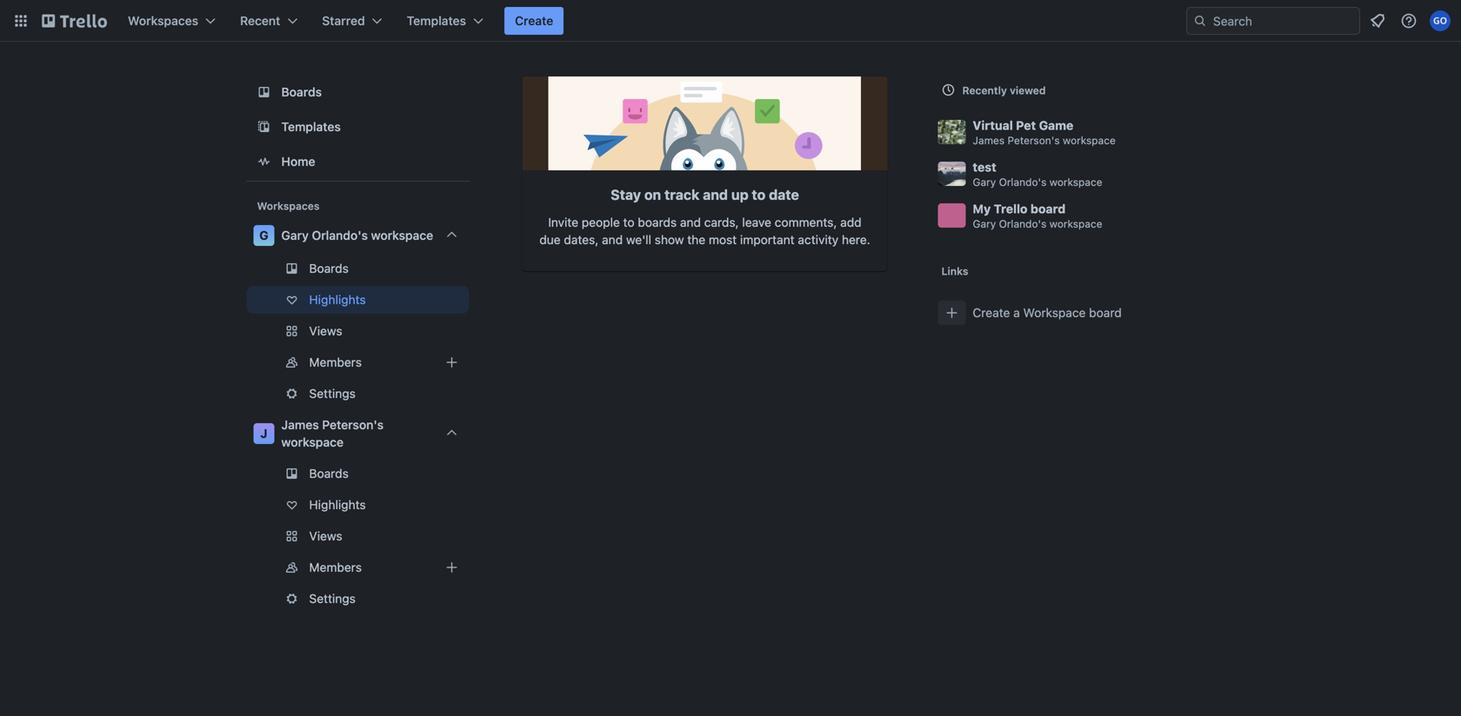 Task type: describe. For each thing, give the bounding box(es) containing it.
gary right g
[[281, 228, 309, 243]]

members for orlando's
[[309, 355, 362, 370]]

create for create
[[515, 13, 553, 28]]

orlando's inside "test gary orlando's workspace"
[[999, 176, 1047, 188]]

members for peterson's
[[309, 561, 362, 575]]

workspaces inside workspaces popup button
[[128, 13, 198, 28]]

track
[[665, 187, 700, 203]]

members link for orlando's
[[247, 349, 469, 377]]

workspace inside virtual pet game james peterson's workspace
[[1063, 134, 1116, 147]]

boards
[[638, 215, 677, 230]]

leave
[[742, 215, 771, 230]]

starred button
[[312, 7, 393, 35]]

1 highlights link from the top
[[247, 286, 469, 314]]

j
[[260, 427, 268, 441]]

board inside my trello board gary orlando's workspace
[[1031, 202, 1066, 216]]

most
[[709, 233, 737, 247]]

workspace inside james peterson's workspace
[[281, 435, 344, 450]]

g
[[259, 228, 269, 243]]

invite people to boards and cards, leave comments, add due dates, and we'll show the most important activity here.
[[540, 215, 870, 247]]

1 vertical spatial and
[[680, 215, 701, 230]]

dates,
[[564, 233, 599, 247]]

recently viewed
[[962, 84, 1046, 97]]

james inside virtual pet game james peterson's workspace
[[973, 134, 1005, 147]]

0 horizontal spatial and
[[602, 233, 623, 247]]

templates button
[[396, 7, 494, 35]]

test gary orlando's workspace
[[973, 160, 1103, 188]]

gary orlando's workspace
[[281, 228, 433, 243]]

1 horizontal spatial workspaces
[[257, 200, 320, 212]]

primary element
[[0, 0, 1461, 42]]

starred
[[322, 13, 365, 28]]

pet
[[1016, 118, 1036, 133]]

workspace inside my trello board gary orlando's workspace
[[1050, 218, 1103, 230]]

views for orlando's
[[309, 324, 342, 338]]

up
[[731, 187, 749, 203]]

2 highlights link from the top
[[247, 491, 469, 519]]

template board image
[[254, 117, 274, 137]]

2 horizontal spatial and
[[703, 187, 728, 203]]

important
[[740, 233, 795, 247]]

views link for orlando's
[[247, 317, 469, 345]]

game
[[1039, 118, 1074, 133]]

home image
[[254, 151, 274, 172]]

highlights for first highlights link from the bottom of the page
[[309, 498, 366, 512]]

comments,
[[775, 215, 837, 230]]

templates link
[[247, 111, 469, 143]]

templates inside dropdown button
[[407, 13, 466, 28]]

boards for gary
[[309, 261, 349, 276]]

activity
[[798, 233, 839, 247]]

a
[[1014, 306, 1020, 320]]

my
[[973, 202, 991, 216]]



Task type: vqa. For each thing, say whether or not it's contained in the screenshot.
to to the top
yes



Task type: locate. For each thing, give the bounding box(es) containing it.
workspace up my trello board gary orlando's workspace
[[1050, 176, 1103, 188]]

viewed
[[1010, 84, 1046, 97]]

1 vertical spatial templates
[[281, 120, 341, 134]]

boards right board icon
[[281, 85, 322, 99]]

and up the
[[680, 215, 701, 230]]

2 views from the top
[[309, 529, 342, 544]]

add
[[840, 215, 862, 230]]

board inside button
[[1089, 306, 1122, 320]]

gary orlando (garyorlando) image
[[1430, 10, 1451, 31]]

1 vertical spatial peterson's
[[322, 418, 384, 432]]

0 horizontal spatial templates
[[281, 120, 341, 134]]

james
[[973, 134, 1005, 147], [281, 418, 319, 432]]

1 boards link from the top
[[247, 77, 469, 108]]

orlando's down trello
[[999, 218, 1047, 230]]

0 vertical spatial to
[[752, 187, 766, 203]]

test
[[973, 160, 997, 174]]

0 horizontal spatial board
[[1031, 202, 1066, 216]]

workspace
[[1063, 134, 1116, 147], [1050, 176, 1103, 188], [1050, 218, 1103, 230], [371, 228, 433, 243], [281, 435, 344, 450]]

gary inside my trello board gary orlando's workspace
[[973, 218, 996, 230]]

highlights down gary orlando's workspace
[[309, 293, 366, 307]]

settings
[[309, 387, 356, 401], [309, 592, 356, 606]]

cards,
[[704, 215, 739, 230]]

recent button
[[230, 7, 308, 35]]

members
[[309, 355, 362, 370], [309, 561, 362, 575]]

2 vertical spatial boards link
[[247, 460, 469, 488]]

2 members link from the top
[[247, 554, 469, 582]]

boards link down gary orlando's workspace
[[247, 255, 469, 283]]

1 vertical spatial highlights
[[309, 498, 366, 512]]

home link
[[247, 146, 469, 177]]

date
[[769, 187, 799, 203]]

orlando's right g
[[312, 228, 368, 243]]

highlights link down james peterson's workspace
[[247, 491, 469, 519]]

boards for james
[[309, 467, 349, 481]]

0 vertical spatial highlights link
[[247, 286, 469, 314]]

0 vertical spatial boards link
[[247, 77, 469, 108]]

1 views from the top
[[309, 324, 342, 338]]

show
[[655, 233, 684, 247]]

2 vertical spatial boards
[[309, 467, 349, 481]]

to up we'll
[[623, 215, 635, 230]]

1 horizontal spatial and
[[680, 215, 701, 230]]

on
[[644, 187, 661, 203]]

due
[[540, 233, 561, 247]]

workspace inside "test gary orlando's workspace"
[[1050, 176, 1103, 188]]

people
[[582, 215, 620, 230]]

0 vertical spatial and
[[703, 187, 728, 203]]

home
[[281, 154, 315, 169]]

1 settings link from the top
[[247, 380, 469, 408]]

create a workspace board button
[[931, 292, 1229, 334]]

create a workspace board
[[973, 306, 1122, 320]]

1 horizontal spatial to
[[752, 187, 766, 203]]

create inside 'primary' element
[[515, 13, 553, 28]]

invite
[[548, 215, 578, 230]]

boards down gary orlando's workspace
[[309, 261, 349, 276]]

create for create a workspace board
[[973, 306, 1010, 320]]

2 boards link from the top
[[247, 255, 469, 283]]

and
[[703, 187, 728, 203], [680, 215, 701, 230], [602, 233, 623, 247]]

workspace down home link
[[371, 228, 433, 243]]

board down "test gary orlando's workspace"
[[1031, 202, 1066, 216]]

0 vertical spatial workspaces
[[128, 13, 198, 28]]

boards link for orlando's
[[247, 255, 469, 283]]

here.
[[842, 233, 870, 247]]

0 vertical spatial peterson's
[[1008, 134, 1060, 147]]

recent
[[240, 13, 280, 28]]

1 members link from the top
[[247, 349, 469, 377]]

boards link down james peterson's workspace
[[247, 460, 469, 488]]

1 highlights from the top
[[309, 293, 366, 307]]

settings for james peterson's workspace
[[309, 592, 356, 606]]

highlights link down gary orlando's workspace
[[247, 286, 469, 314]]

1 horizontal spatial create
[[973, 306, 1010, 320]]

0 vertical spatial board
[[1031, 202, 1066, 216]]

board image
[[254, 82, 274, 103]]

trello
[[994, 202, 1028, 216]]

2 settings link from the top
[[247, 585, 469, 613]]

0 vertical spatial create
[[515, 13, 553, 28]]

workspace right j
[[281, 435, 344, 450]]

boards link for peterson's
[[247, 460, 469, 488]]

highlights link
[[247, 286, 469, 314], [247, 491, 469, 519]]

1 views link from the top
[[247, 317, 469, 345]]

0 vertical spatial templates
[[407, 13, 466, 28]]

peterson's inside virtual pet game james peterson's workspace
[[1008, 134, 1060, 147]]

0 vertical spatial boards
[[281, 85, 322, 99]]

1 settings from the top
[[309, 387, 356, 401]]

workspace
[[1023, 306, 1086, 320]]

workspace down game at the right of the page
[[1063, 134, 1116, 147]]

members link for peterson's
[[247, 554, 469, 582]]

views link
[[247, 317, 469, 345], [247, 523, 469, 551]]

members link
[[247, 349, 469, 377], [247, 554, 469, 582]]

0 vertical spatial views
[[309, 324, 342, 338]]

0 horizontal spatial to
[[623, 215, 635, 230]]

views
[[309, 324, 342, 338], [309, 529, 342, 544]]

gary down 'test'
[[973, 176, 996, 188]]

1 vertical spatial views
[[309, 529, 342, 544]]

boards
[[281, 85, 322, 99], [309, 261, 349, 276], [309, 467, 349, 481]]

1 horizontal spatial james
[[973, 134, 1005, 147]]

0 notifications image
[[1367, 10, 1388, 31]]

1 members from the top
[[309, 355, 362, 370]]

1 horizontal spatial peterson's
[[1008, 134, 1060, 147]]

2 vertical spatial and
[[602, 233, 623, 247]]

gary down my
[[973, 218, 996, 230]]

1 horizontal spatial templates
[[407, 13, 466, 28]]

search image
[[1193, 14, 1207, 28]]

board
[[1031, 202, 1066, 216], [1089, 306, 1122, 320]]

0 horizontal spatial create
[[515, 13, 553, 28]]

0 horizontal spatial james
[[281, 418, 319, 432]]

1 vertical spatial views link
[[247, 523, 469, 551]]

james inside james peterson's workspace
[[281, 418, 319, 432]]

and down people
[[602, 233, 623, 247]]

add image
[[441, 558, 462, 578]]

boards link
[[247, 77, 469, 108], [247, 255, 469, 283], [247, 460, 469, 488]]

1 vertical spatial members link
[[247, 554, 469, 582]]

0 vertical spatial members
[[309, 355, 362, 370]]

open information menu image
[[1400, 12, 1418, 30]]

0 horizontal spatial workspaces
[[128, 13, 198, 28]]

1 vertical spatial workspaces
[[257, 200, 320, 212]]

2 views link from the top
[[247, 523, 469, 551]]

orlando's inside my trello board gary orlando's workspace
[[999, 218, 1047, 230]]

2 members from the top
[[309, 561, 362, 575]]

and left the up
[[703, 187, 728, 203]]

2 settings from the top
[[309, 592, 356, 606]]

1 vertical spatial settings link
[[247, 585, 469, 613]]

1 vertical spatial settings
[[309, 592, 356, 606]]

highlights
[[309, 293, 366, 307], [309, 498, 366, 512]]

my trello board gary orlando's workspace
[[973, 202, 1103, 230]]

1 vertical spatial boards
[[309, 261, 349, 276]]

settings link for orlando's
[[247, 380, 469, 408]]

0 vertical spatial highlights
[[309, 293, 366, 307]]

0 vertical spatial settings
[[309, 387, 356, 401]]

highlights down james peterson's workspace
[[309, 498, 366, 512]]

templates up "home"
[[281, 120, 341, 134]]

virtual
[[973, 118, 1013, 133]]

workspaces
[[128, 13, 198, 28], [257, 200, 320, 212]]

0 horizontal spatial peterson's
[[322, 418, 384, 432]]

we'll
[[626, 233, 651, 247]]

highlights for 2nd highlights link from the bottom of the page
[[309, 293, 366, 307]]

1 horizontal spatial board
[[1089, 306, 1122, 320]]

stay
[[611, 187, 641, 203]]

Search field
[[1207, 8, 1360, 34]]

peterson's
[[1008, 134, 1060, 147], [322, 418, 384, 432]]

templates
[[407, 13, 466, 28], [281, 120, 341, 134]]

settings link
[[247, 380, 469, 408], [247, 585, 469, 613]]

settings for gary orlando's workspace
[[309, 387, 356, 401]]

views for peterson's
[[309, 529, 342, 544]]

0 vertical spatial views link
[[247, 317, 469, 345]]

the
[[687, 233, 706, 247]]

templates right starred dropdown button
[[407, 13, 466, 28]]

1 vertical spatial boards link
[[247, 255, 469, 283]]

1 vertical spatial james
[[281, 418, 319, 432]]

recently
[[962, 84, 1007, 97]]

1 vertical spatial create
[[973, 306, 1010, 320]]

add image
[[441, 352, 462, 373]]

1 vertical spatial board
[[1089, 306, 1122, 320]]

1 vertical spatial to
[[623, 215, 635, 230]]

3 boards link from the top
[[247, 460, 469, 488]]

boards down james peterson's workspace
[[309, 467, 349, 481]]

settings link for peterson's
[[247, 585, 469, 613]]

boards link up templates link
[[247, 77, 469, 108]]

0 vertical spatial settings link
[[247, 380, 469, 408]]

virtual pet game james peterson's workspace
[[973, 118, 1116, 147]]

create button
[[505, 7, 564, 35]]

james down virtual
[[973, 134, 1005, 147]]

links
[[942, 265, 969, 277]]

orlando's up trello
[[999, 176, 1047, 188]]

back to home image
[[42, 7, 107, 35]]

1 vertical spatial highlights link
[[247, 491, 469, 519]]

james peterson's workspace
[[281, 418, 384, 450]]

stay on track and up to date
[[611, 187, 799, 203]]

create
[[515, 13, 553, 28], [973, 306, 1010, 320]]

workspaces button
[[117, 7, 226, 35]]

to inside invite people to boards and cards, leave comments, add due dates, and we'll show the most important activity here.
[[623, 215, 635, 230]]

gary
[[973, 176, 996, 188], [973, 218, 996, 230], [281, 228, 309, 243]]

0 vertical spatial james
[[973, 134, 1005, 147]]

to
[[752, 187, 766, 203], [623, 215, 635, 230]]

board right workspace
[[1089, 306, 1122, 320]]

james right j
[[281, 418, 319, 432]]

gary inside "test gary orlando's workspace"
[[973, 176, 996, 188]]

workspace down "test gary orlando's workspace"
[[1050, 218, 1103, 230]]

to right the up
[[752, 187, 766, 203]]

peterson's inside james peterson's workspace
[[322, 418, 384, 432]]

orlando's
[[999, 176, 1047, 188], [999, 218, 1047, 230], [312, 228, 368, 243]]

0 vertical spatial members link
[[247, 349, 469, 377]]

1 vertical spatial members
[[309, 561, 362, 575]]

2 highlights from the top
[[309, 498, 366, 512]]

views link for peterson's
[[247, 523, 469, 551]]



